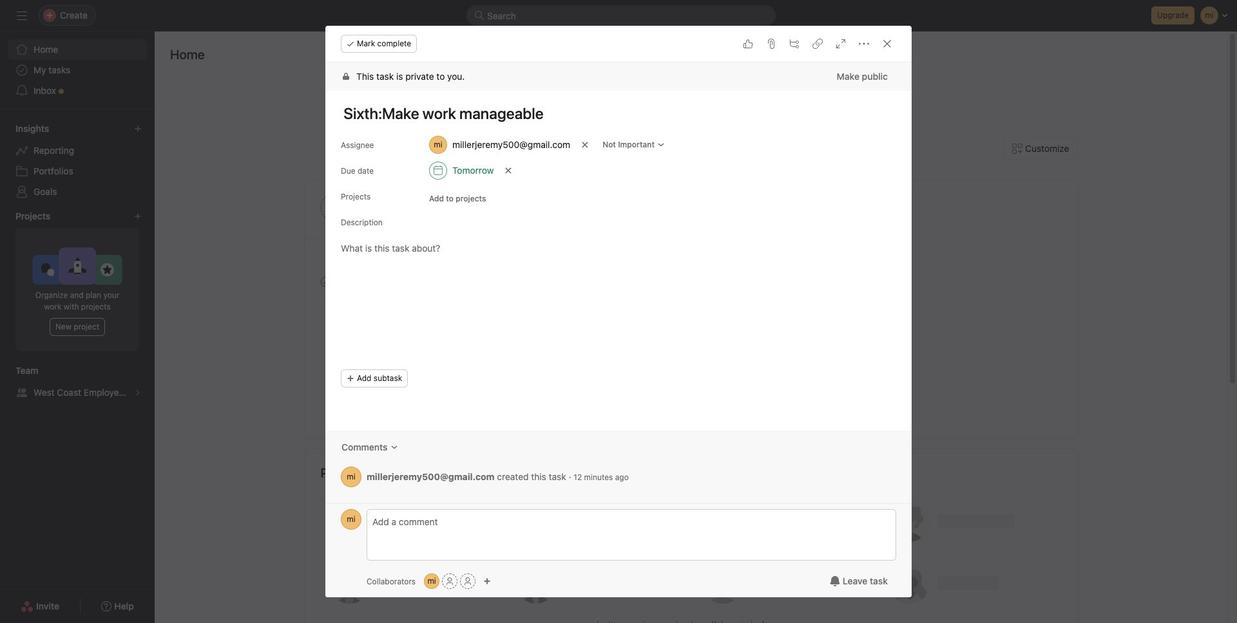 Task type: locate. For each thing, give the bounding box(es) containing it.
list item
[[718, 227, 750, 259]]

close task pane image
[[882, 39, 893, 49]]

comments image
[[390, 444, 398, 452]]

sixth:make work manageable dialog
[[325, 26, 912, 598]]

add or remove collaborators image
[[424, 574, 440, 590], [483, 578, 491, 586]]

clear due date image
[[505, 167, 513, 175]]

main content
[[325, 63, 912, 504]]

open user profile image
[[341, 510, 362, 530]]

0 likes. click to like this task image
[[743, 39, 753, 49]]

prominent image
[[474, 10, 485, 21]]

1 horizontal spatial add or remove collaborators image
[[483, 578, 491, 586]]

copy task link image
[[813, 39, 823, 49]]

full screen image
[[836, 39, 846, 49]]

mark complete image
[[318, 275, 334, 290]]

attachments: add a file to this task,  sixth:make work manageable image
[[766, 39, 777, 49]]

0 horizontal spatial add or remove collaborators image
[[424, 574, 440, 590]]



Task type: vqa. For each thing, say whether or not it's contained in the screenshot.
"Teams" Element
yes



Task type: describe. For each thing, give the bounding box(es) containing it.
teams element
[[0, 360, 155, 406]]

open user profile image
[[341, 467, 362, 488]]

insights element
[[0, 117, 155, 205]]

remove assignee image
[[581, 141, 589, 149]]

add subtask image
[[789, 39, 800, 49]]

Task Name text field
[[332, 99, 896, 128]]

more actions for this task image
[[859, 39, 869, 49]]

hide sidebar image
[[17, 10, 27, 21]]

projects element
[[0, 205, 155, 360]]

Mark complete checkbox
[[318, 275, 334, 290]]

add profile photo image
[[321, 192, 352, 223]]

global element
[[0, 32, 155, 109]]



